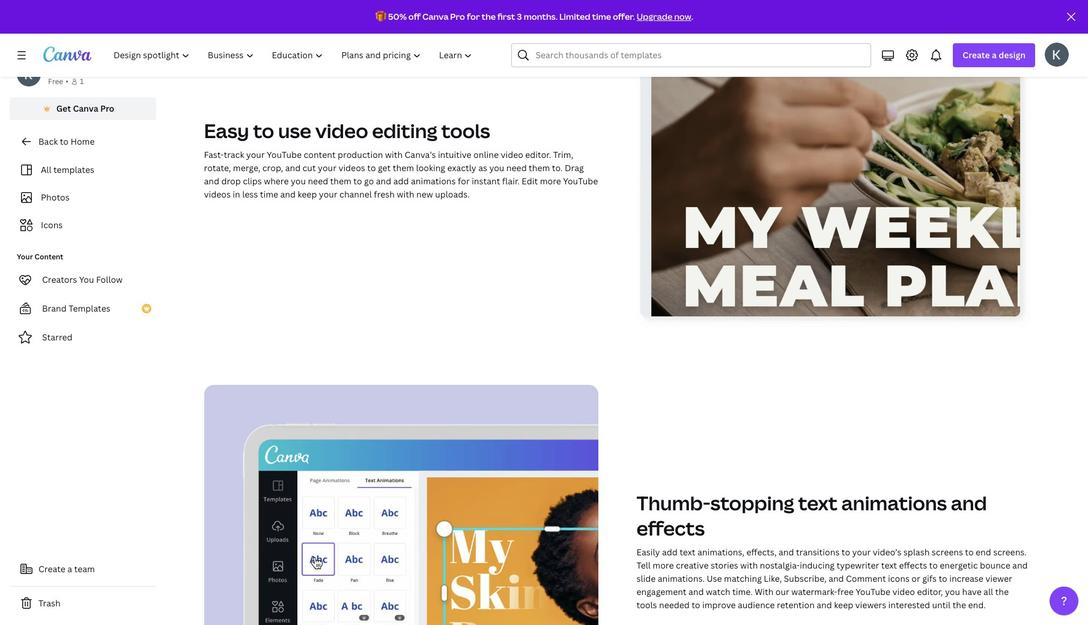 Task type: locate. For each thing, give the bounding box(es) containing it.
and down animations.
[[689, 586, 704, 598]]

videos down drop
[[204, 189, 231, 200]]

gifs
[[922, 573, 937, 584]]

1 horizontal spatial videos
[[339, 162, 365, 173]]

and down watermark-
[[817, 599, 832, 611]]

keep inside the thumb-stopping text animations and effects easily add text animations, effects, and transitions to your video's splash screens to end screens. tell more creative stories with nostalgia-inducing typewriter text effects to energetic bounce and slide animations. use matching like, subscribe, and comment icons or gifs to increase viewer engagement and watch time. with our watermark-free youtube video editor, you have all the tools needed to improve audience retention and keep viewers interested until the end.
[[834, 599, 853, 611]]

0 vertical spatial the
[[482, 11, 496, 22]]

pro right off
[[450, 11, 465, 22]]

get
[[378, 162, 391, 173]]

more
[[540, 175, 561, 187], [653, 560, 674, 571]]

1 horizontal spatial youtube
[[563, 175, 598, 187]]

looking
[[416, 162, 445, 173]]

1 vertical spatial effects
[[899, 560, 927, 571]]

you up until
[[945, 586, 960, 598]]

1 vertical spatial videos
[[204, 189, 231, 200]]

1 vertical spatial animations
[[841, 490, 947, 516]]

fresh
[[374, 189, 395, 200]]

2 horizontal spatial youtube
[[856, 586, 891, 598]]

fast-
[[204, 149, 224, 160]]

photos
[[41, 192, 70, 203]]

0 vertical spatial you
[[489, 162, 504, 173]]

effects up or
[[899, 560, 927, 571]]

get canva pro
[[56, 103, 114, 114]]

create inside button
[[38, 564, 65, 575]]

create a team button
[[10, 558, 156, 582]]

0 horizontal spatial add
[[393, 175, 409, 187]]

to
[[253, 118, 274, 143], [60, 136, 68, 147], [367, 162, 376, 173], [353, 175, 362, 187], [842, 547, 850, 558], [965, 547, 974, 558], [929, 560, 938, 571], [939, 573, 947, 584], [692, 599, 700, 611]]

rotate,
[[204, 162, 231, 173]]

cut
[[303, 162, 316, 173]]

screens
[[932, 547, 963, 558]]

you down cut
[[291, 175, 306, 187]]

0 vertical spatial more
[[540, 175, 561, 187]]

add
[[393, 175, 409, 187], [662, 547, 678, 558]]

0 horizontal spatial videos
[[204, 189, 231, 200]]

1 vertical spatial pro
[[100, 103, 114, 114]]

icons link
[[17, 214, 149, 237]]

1 vertical spatial more
[[653, 560, 674, 571]]

you right as
[[489, 162, 504, 173]]

1 vertical spatial you
[[291, 175, 306, 187]]

more inside the easy to use video editing tools fast-track your youtube content production with canva's intuitive online video editor. trim, rotate, merge, crop, and cut your videos to get them looking exactly as you need them to. drag and drop clips where you need them to go and add animations for instant flair. edit more youtube videos in less time and keep your channel fresh with new uploads.
[[540, 175, 561, 187]]

0 horizontal spatial video
[[315, 118, 368, 143]]

to right gifs
[[939, 573, 947, 584]]

0 vertical spatial time
[[592, 11, 611, 22]]

0 horizontal spatial keep
[[298, 189, 317, 200]]

add up fresh at the top left of page
[[393, 175, 409, 187]]

create a design
[[963, 49, 1026, 61]]

add inside the thumb-stopping text animations and effects easily add text animations, effects, and transitions to your video's splash screens to end screens. tell more creative stories with nostalgia-inducing typewriter text effects to energetic bounce and slide animations. use matching like, subscribe, and comment icons or gifs to increase viewer engagement and watch time. with our watermark-free youtube video editor, you have all the tools needed to improve audience retention and keep viewers interested until the end.
[[662, 547, 678, 558]]

canva
[[422, 11, 449, 22], [73, 103, 98, 114]]

all templates link
[[17, 159, 149, 181]]

2 vertical spatial youtube
[[856, 586, 891, 598]]

0 horizontal spatial tools
[[441, 118, 490, 143]]

1 vertical spatial for
[[458, 175, 470, 187]]

for left first
[[467, 11, 480, 22]]

free
[[837, 586, 854, 598]]

animations down looking
[[411, 175, 456, 187]]

to right needed at the right
[[692, 599, 700, 611]]

a for design
[[992, 49, 997, 61]]

time left offer.
[[592, 11, 611, 22]]

track
[[224, 149, 244, 160]]

add right the "easily"
[[662, 547, 678, 558]]

0 horizontal spatial you
[[291, 175, 306, 187]]

🎁 50% off canva pro for the first 3 months. limited time offer. upgrade now .
[[376, 11, 693, 22]]

0 vertical spatial youtube
[[267, 149, 302, 160]]

0 horizontal spatial youtube
[[267, 149, 302, 160]]

1 horizontal spatial a
[[992, 49, 997, 61]]

your up typewriter
[[852, 547, 871, 558]]

in
[[233, 189, 240, 200]]

0 horizontal spatial create
[[38, 564, 65, 575]]

all
[[41, 164, 51, 175]]

subscribe,
[[784, 573, 827, 584]]

a inside button
[[67, 564, 72, 575]]

all
[[984, 586, 993, 598]]

create
[[963, 49, 990, 61], [38, 564, 65, 575]]

2 horizontal spatial video
[[893, 586, 915, 598]]

go
[[364, 175, 374, 187]]

them up channel
[[330, 175, 351, 187]]

for inside the easy to use video editing tools fast-track your youtube content production with canva's intuitive online video editor. trim, rotate, merge, crop, and cut your videos to get them looking exactly as you need them to. drag and drop clips where you need them to go and add animations for instant flair. edit more youtube videos in less time and keep your channel fresh with new uploads.
[[458, 175, 470, 187]]

them down editor.
[[529, 162, 550, 173]]

create left design at the right top
[[963, 49, 990, 61]]

watermark-
[[791, 586, 837, 598]]

1 vertical spatial with
[[397, 189, 414, 200]]

1 vertical spatial tools
[[637, 599, 657, 611]]

with left new
[[397, 189, 414, 200]]

1 vertical spatial create
[[38, 564, 65, 575]]

thumb-stopping text animations and effects image
[[204, 385, 598, 625]]

thumb-
[[637, 490, 710, 516]]

edit
[[522, 175, 538, 187]]

videos
[[339, 162, 365, 173], [204, 189, 231, 200]]

until
[[932, 599, 951, 611]]

0 horizontal spatial pro
[[100, 103, 114, 114]]

time inside the easy to use video editing tools fast-track your youtube content production with canva's intuitive online video editor. trim, rotate, merge, crop, and cut your videos to get them looking exactly as you need them to. drag and drop clips where you need them to go and add animations for instant flair. edit more youtube videos in less time and keep your channel fresh with new uploads.
[[260, 189, 278, 200]]

pro inside button
[[100, 103, 114, 114]]

and up free
[[829, 573, 844, 584]]

0 horizontal spatial text
[[680, 547, 695, 558]]

animations inside the easy to use video editing tools fast-track your youtube content production with canva's intuitive online video editor. trim, rotate, merge, crop, and cut your videos to get them looking exactly as you need them to. drag and drop clips where you need them to go and add animations for instant flair. edit more youtube videos in less time and keep your channel fresh with new uploads.
[[411, 175, 456, 187]]

our
[[776, 586, 789, 598]]

more down to.
[[540, 175, 561, 187]]

the left first
[[482, 11, 496, 22]]

2 vertical spatial text
[[881, 560, 897, 571]]

0 vertical spatial keep
[[298, 189, 317, 200]]

1 horizontal spatial keep
[[834, 599, 853, 611]]

1 horizontal spatial canva
[[422, 11, 449, 22]]

1 horizontal spatial pro
[[450, 11, 465, 22]]

videos down production
[[339, 162, 365, 173]]

create a design button
[[953, 43, 1035, 67]]

1 vertical spatial text
[[680, 547, 695, 558]]

effects up the "easily"
[[637, 515, 705, 541]]

effects
[[637, 515, 705, 541], [899, 560, 927, 571]]

your
[[17, 252, 33, 262]]

0 horizontal spatial time
[[260, 189, 278, 200]]

creative
[[676, 560, 709, 571]]

retention
[[777, 599, 815, 611]]

1 horizontal spatial video
[[501, 149, 523, 160]]

video right online
[[501, 149, 523, 160]]

text down video's
[[881, 560, 897, 571]]

tools
[[441, 118, 490, 143], [637, 599, 657, 611]]

and up fresh at the top left of page
[[376, 175, 391, 187]]

2 vertical spatial the
[[953, 599, 966, 611]]

1 vertical spatial keep
[[834, 599, 853, 611]]

splash
[[904, 547, 930, 558]]

2 horizontal spatial you
[[945, 586, 960, 598]]

1 horizontal spatial create
[[963, 49, 990, 61]]

2 vertical spatial you
[[945, 586, 960, 598]]

0 horizontal spatial canva
[[73, 103, 98, 114]]

creators you follow
[[42, 274, 123, 285]]

text up creative
[[680, 547, 695, 558]]

time.
[[732, 586, 753, 598]]

1 horizontal spatial tools
[[637, 599, 657, 611]]

more right the "tell"
[[653, 560, 674, 571]]

templates
[[69, 303, 110, 314]]

like,
[[764, 573, 782, 584]]

a left team
[[67, 564, 72, 575]]

get
[[56, 103, 71, 114]]

back to home link
[[10, 130, 156, 154]]

content
[[304, 149, 336, 160]]

time down where
[[260, 189, 278, 200]]

0 horizontal spatial animations
[[411, 175, 456, 187]]

brand
[[42, 303, 67, 314]]

improve
[[702, 599, 736, 611]]

now
[[674, 11, 691, 22]]

and down rotate,
[[204, 175, 219, 187]]

a left design at the right top
[[992, 49, 997, 61]]

0 vertical spatial text
[[798, 490, 838, 516]]

0 vertical spatial need
[[506, 162, 527, 173]]

1 horizontal spatial effects
[[899, 560, 927, 571]]

need down cut
[[308, 175, 328, 187]]

drag
[[565, 162, 584, 173]]

2 horizontal spatial text
[[881, 560, 897, 571]]

text
[[798, 490, 838, 516], [680, 547, 695, 558], [881, 560, 897, 571]]

keep down cut
[[298, 189, 317, 200]]

need
[[506, 162, 527, 173], [308, 175, 328, 187]]

viewers
[[855, 599, 886, 611]]

design
[[999, 49, 1026, 61]]

animations up video's
[[841, 490, 947, 516]]

interested
[[888, 599, 930, 611]]

stories
[[711, 560, 738, 571]]

2 vertical spatial with
[[740, 560, 758, 571]]

need up the flair.
[[506, 162, 527, 173]]

0 vertical spatial canva
[[422, 11, 449, 22]]

the left end.
[[953, 599, 966, 611]]

1 horizontal spatial add
[[662, 547, 678, 558]]

1 vertical spatial canva
[[73, 103, 98, 114]]

a inside dropdown button
[[992, 49, 997, 61]]

tools inside the easy to use video editing tools fast-track your youtube content production with canva's intuitive online video editor. trim, rotate, merge, crop, and cut your videos to get them looking exactly as you need them to. drag and drop clips where you need them to go and add animations for instant flair. edit more youtube videos in less time and keep your channel fresh with new uploads.
[[441, 118, 490, 143]]

2 vertical spatial video
[[893, 586, 915, 598]]

or
[[912, 573, 920, 584]]

0 vertical spatial for
[[467, 11, 480, 22]]

0 vertical spatial add
[[393, 175, 409, 187]]

youtube inside the thumb-stopping text animations and effects easily add text animations, effects, and transitions to your video's splash screens to end screens. tell more creative stories with nostalgia-inducing typewriter text effects to energetic bounce and slide animations. use matching like, subscribe, and comment icons or gifs to increase viewer engagement and watch time. with our watermark-free youtube video editor, you have all the tools needed to improve audience retention and keep viewers interested until the end.
[[856, 586, 891, 598]]

0 vertical spatial a
[[992, 49, 997, 61]]

create for create a design
[[963, 49, 990, 61]]

and up nostalgia-
[[779, 547, 794, 558]]

youtube up viewers
[[856, 586, 891, 598]]

0 horizontal spatial more
[[540, 175, 561, 187]]

1 horizontal spatial more
[[653, 560, 674, 571]]

pro up back to home link
[[100, 103, 114, 114]]

None search field
[[512, 43, 871, 67]]

canva right get
[[73, 103, 98, 114]]

0 horizontal spatial the
[[482, 11, 496, 22]]

keep down free
[[834, 599, 853, 611]]

0 vertical spatial tools
[[441, 118, 490, 143]]

tools up intuitive
[[441, 118, 490, 143]]

to left get
[[367, 162, 376, 173]]

0 vertical spatial create
[[963, 49, 990, 61]]

off
[[408, 11, 421, 22]]

1 horizontal spatial the
[[953, 599, 966, 611]]

create left team
[[38, 564, 65, 575]]

create inside dropdown button
[[963, 49, 990, 61]]

0 horizontal spatial effects
[[637, 515, 705, 541]]

effects,
[[747, 547, 777, 558]]

canva right off
[[422, 11, 449, 22]]

the down 'viewer'
[[995, 586, 1009, 598]]

1 vertical spatial add
[[662, 547, 678, 558]]

with up get
[[385, 149, 403, 160]]

video down icons
[[893, 586, 915, 598]]

video up production
[[315, 118, 368, 143]]

them right get
[[393, 162, 414, 173]]

youtube
[[267, 149, 302, 160], [563, 175, 598, 187], [856, 586, 891, 598]]

1 horizontal spatial them
[[393, 162, 414, 173]]

them
[[393, 162, 414, 173], [529, 162, 550, 173], [330, 175, 351, 187]]

0 horizontal spatial them
[[330, 175, 351, 187]]

end
[[976, 547, 991, 558]]

1 vertical spatial time
[[260, 189, 278, 200]]

text up transitions
[[798, 490, 838, 516]]

energetic
[[940, 560, 978, 571]]

0 horizontal spatial need
[[308, 175, 328, 187]]

stopping
[[710, 490, 794, 516]]

youtube up the crop,
[[267, 149, 302, 160]]

1 vertical spatial a
[[67, 564, 72, 575]]

1 vertical spatial the
[[995, 586, 1009, 598]]

0 vertical spatial pro
[[450, 11, 465, 22]]

online
[[474, 149, 499, 160]]

0 horizontal spatial a
[[67, 564, 72, 575]]

drop
[[221, 175, 241, 187]]

animations inside the thumb-stopping text animations and effects easily add text animations, effects, and transitions to your video's splash screens to end screens. tell more creative stories with nostalgia-inducing typewriter text effects to energetic bounce and slide animations. use matching like, subscribe, and comment icons or gifs to increase viewer engagement and watch time. with our watermark-free youtube video editor, you have all the tools needed to improve audience retention and keep viewers interested until the end.
[[841, 490, 947, 516]]

1 horizontal spatial time
[[592, 11, 611, 22]]

and
[[285, 162, 301, 173], [204, 175, 219, 187], [376, 175, 391, 187], [280, 189, 296, 200], [951, 490, 987, 516], [779, 547, 794, 558], [1012, 560, 1028, 571], [829, 573, 844, 584], [689, 586, 704, 598], [817, 599, 832, 611]]

1 horizontal spatial you
[[489, 162, 504, 173]]

tools down engagement
[[637, 599, 657, 611]]

with up matching
[[740, 560, 758, 571]]

starred
[[42, 332, 72, 343]]

all templates
[[41, 164, 94, 175]]

youtube down drag
[[563, 175, 598, 187]]

for down exactly
[[458, 175, 470, 187]]

0 vertical spatial animations
[[411, 175, 456, 187]]

1 horizontal spatial animations
[[841, 490, 947, 516]]

matching
[[724, 573, 762, 584]]



Task type: describe. For each thing, give the bounding box(es) containing it.
creators
[[42, 274, 77, 285]]

screens.
[[993, 547, 1027, 558]]

2 horizontal spatial the
[[995, 586, 1009, 598]]

viewer
[[986, 573, 1012, 584]]

engagement
[[637, 586, 687, 598]]

with
[[755, 586, 774, 598]]

increase
[[949, 573, 983, 584]]

.
[[691, 11, 693, 22]]

back
[[38, 136, 58, 147]]

upgrade now button
[[637, 11, 691, 22]]

end.
[[968, 599, 986, 611]]

0 vertical spatial with
[[385, 149, 403, 160]]

uploads.
[[435, 189, 470, 200]]

more inside the thumb-stopping text animations and effects easily add text animations, effects, and transitions to your video's splash screens to end screens. tell more creative stories with nostalgia-inducing typewriter text effects to energetic bounce and slide animations. use matching like, subscribe, and comment icons or gifs to increase viewer engagement and watch time. with our watermark-free youtube video editor, you have all the tools needed to improve audience retention and keep viewers interested until the end.
[[653, 560, 674, 571]]

create a team
[[38, 564, 95, 575]]

create for create a team
[[38, 564, 65, 575]]

audience
[[738, 599, 775, 611]]

where
[[264, 175, 289, 187]]

•
[[66, 76, 68, 87]]

add inside the easy to use video editing tools fast-track your youtube content production with canva's intuitive online video editor. trim, rotate, merge, crop, and cut your videos to get them looking exactly as you need them to. drag and drop clips where you need them to go and add animations for instant flair. edit more youtube videos in less time and keep your channel fresh with new uploads.
[[393, 175, 409, 187]]

to left end
[[965, 547, 974, 558]]

as
[[478, 162, 487, 173]]

0 vertical spatial video
[[315, 118, 368, 143]]

to up gifs
[[929, 560, 938, 571]]

canva inside button
[[73, 103, 98, 114]]

a for team
[[67, 564, 72, 575]]

editor.
[[525, 149, 551, 160]]

1 horizontal spatial need
[[506, 162, 527, 173]]

production
[[338, 149, 383, 160]]

top level navigation element
[[106, 43, 483, 67]]

your down the content
[[318, 162, 336, 173]]

trash
[[38, 598, 60, 609]]

with inside the thumb-stopping text animations and effects easily add text animations, effects, and transitions to your video's splash screens to end screens. tell more creative stories with nostalgia-inducing typewriter text effects to energetic bounce and slide animations. use matching like, subscribe, and comment icons or gifs to increase viewer engagement and watch time. with our watermark-free youtube video editor, you have all the tools needed to improve audience retention and keep viewers interested until the end.
[[740, 560, 758, 571]]

🎁
[[376, 11, 386, 22]]

you
[[79, 274, 94, 285]]

editing
[[372, 118, 437, 143]]

0 vertical spatial videos
[[339, 162, 365, 173]]

50%
[[388, 11, 407, 22]]

free •
[[48, 76, 68, 87]]

you inside the thumb-stopping text animations and effects easily add text animations, effects, and transitions to your video's splash screens to end screens. tell more creative stories with nostalgia-inducing typewriter text effects to energetic bounce and slide animations. use matching like, subscribe, and comment icons or gifs to increase viewer engagement and watch time. with our watermark-free youtube video editor, you have all the tools needed to improve audience retention and keep viewers interested until the end.
[[945, 586, 960, 598]]

photos link
[[17, 186, 149, 209]]

brand templates link
[[10, 297, 156, 321]]

and left cut
[[285, 162, 301, 173]]

brand templates
[[42, 303, 110, 314]]

video's
[[873, 547, 901, 558]]

1
[[80, 76, 84, 87]]

3
[[517, 11, 522, 22]]

1 vertical spatial need
[[308, 175, 328, 187]]

use
[[278, 118, 311, 143]]

slide
[[637, 573, 656, 584]]

your inside the thumb-stopping text animations and effects easily add text animations, effects, and transitions to your video's splash screens to end screens. tell more creative stories with nostalgia-inducing typewriter text effects to energetic bounce and slide animations. use matching like, subscribe, and comment icons or gifs to increase viewer engagement and watch time. with our watermark-free youtube video editor, you have all the tools needed to improve audience retention and keep viewers interested until the end.
[[852, 547, 871, 558]]

free
[[48, 76, 63, 87]]

follow
[[96, 274, 123, 285]]

trim,
[[553, 149, 573, 160]]

channel
[[340, 189, 372, 200]]

animations,
[[698, 547, 744, 558]]

thumb-stopping text animations and effects easily add text animations, effects, and transitions to your video's splash screens to end screens. tell more creative stories with nostalgia-inducing typewriter text effects to energetic bounce and slide animations. use matching like, subscribe, and comment icons or gifs to increase viewer engagement and watch time. with our watermark-free youtube video editor, you have all the tools needed to improve audience retention and keep viewers interested until the end.
[[637, 490, 1028, 611]]

your left channel
[[319, 189, 337, 200]]

1 vertical spatial video
[[501, 149, 523, 160]]

personal
[[48, 63, 84, 75]]

keep inside the easy to use video editing tools fast-track your youtube content production with canva's intuitive online video editor. trim, rotate, merge, crop, and cut your videos to get them looking exactly as you need them to. drag and drop clips where you need them to go and add animations for instant flair. edit more youtube videos in less time and keep your channel fresh with new uploads.
[[298, 189, 317, 200]]

0 vertical spatial effects
[[637, 515, 705, 541]]

nostalgia-
[[760, 560, 800, 571]]

less
[[242, 189, 258, 200]]

and down "screens."
[[1012, 560, 1028, 571]]

easy to use video editing tools image
[[637, 0, 1031, 328]]

tools inside the thumb-stopping text animations and effects easily add text animations, effects, and transitions to your video's splash screens to end screens. tell more creative stories with nostalgia-inducing typewriter text effects to energetic bounce and slide animations. use matching like, subscribe, and comment icons or gifs to increase viewer engagement and watch time. with our watermark-free youtube video editor, you have all the tools needed to improve audience retention and keep viewers interested until the end.
[[637, 599, 657, 611]]

canva's
[[405, 149, 436, 160]]

have
[[962, 586, 982, 598]]

animations.
[[658, 573, 705, 584]]

trash link
[[10, 592, 156, 616]]

and up end
[[951, 490, 987, 516]]

to up typewriter
[[842, 547, 850, 558]]

get canva pro button
[[10, 97, 156, 120]]

1 vertical spatial youtube
[[563, 175, 598, 187]]

flair.
[[502, 175, 520, 187]]

instant
[[472, 175, 500, 187]]

easy
[[204, 118, 249, 143]]

offer.
[[613, 11, 635, 22]]

video inside the thumb-stopping text animations and effects easily add text animations, effects, and transitions to your video's splash screens to end screens. tell more creative stories with nostalgia-inducing typewriter text effects to energetic bounce and slide animations. use matching like, subscribe, and comment icons or gifs to increase viewer engagement and watch time. with our watermark-free youtube video editor, you have all the tools needed to improve audience retention and keep viewers interested until the end.
[[893, 586, 915, 598]]

comment
[[846, 573, 886, 584]]

typewriter
[[837, 560, 879, 571]]

your content
[[17, 252, 63, 262]]

use
[[707, 573, 722, 584]]

first
[[497, 11, 515, 22]]

Search search field
[[536, 44, 864, 67]]

1 horizontal spatial text
[[798, 490, 838, 516]]

icons
[[41, 219, 63, 231]]

2 horizontal spatial them
[[529, 162, 550, 173]]

bounce
[[980, 560, 1010, 571]]

editor,
[[917, 586, 943, 598]]

kendall parks image
[[1045, 43, 1069, 67]]

to right back
[[60, 136, 68, 147]]

easy to use video editing tools fast-track your youtube content production with canva's intuitive online video editor. trim, rotate, merge, crop, and cut your videos to get them looking exactly as you need them to. drag and drop clips where you need them to go and add animations for instant flair. edit more youtube videos in less time and keep your channel fresh with new uploads.
[[204, 118, 598, 200]]

icons
[[888, 573, 910, 584]]

to.
[[552, 162, 563, 173]]

transitions
[[796, 547, 840, 558]]

months.
[[524, 11, 558, 22]]

your up merge,
[[246, 149, 265, 160]]

and down where
[[280, 189, 296, 200]]

to left go
[[353, 175, 362, 187]]

home
[[71, 136, 95, 147]]

upgrade
[[637, 11, 673, 22]]

merge,
[[233, 162, 260, 173]]

to left use
[[253, 118, 274, 143]]

content
[[35, 252, 63, 262]]



Task type: vqa. For each thing, say whether or not it's contained in the screenshot.
tools inside the thumb-stopping text animations and effects easily add text animations, effects, and transitions to your video's splash screens to end screens. tell more creative stories with nostalgia-inducing typewriter text effects to energetic bounce and slide animations. use matching like, subscribe, and comment icons or gifs to increase viewer engagement and watch time. with our watermark-free youtube video editor, you have all the tools needed to improve audience retention and keep viewers interested until the end.
yes



